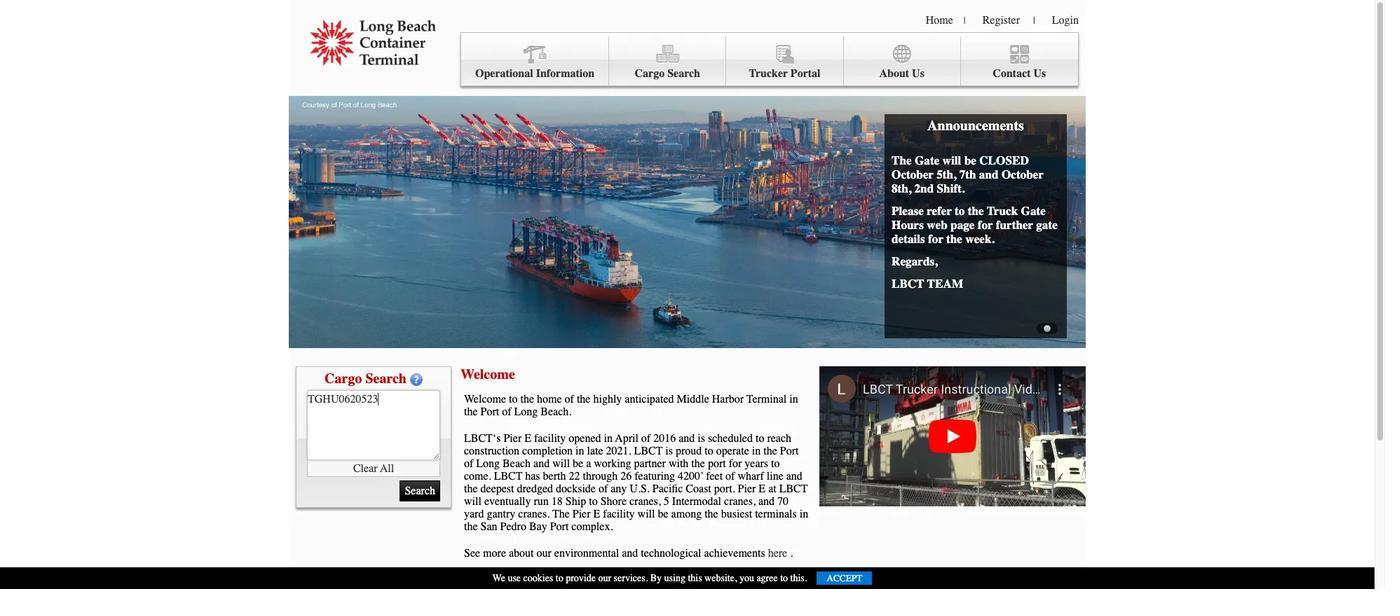 Task type: locate. For each thing, give the bounding box(es) containing it.
middle
[[677, 393, 709, 406]]

e up beach
[[525, 433, 531, 445]]

to
[[955, 204, 965, 218], [509, 393, 518, 406], [756, 433, 764, 445], [705, 445, 713, 458], [771, 458, 780, 470], [589, 496, 598, 508], [556, 573, 563, 585], [780, 573, 788, 585]]

2 horizontal spatial port
[[780, 445, 799, 458]]

1 vertical spatial cargo search
[[325, 371, 407, 387]]

our right "provide"
[[598, 573, 611, 585]]

team
[[927, 277, 963, 291]]

long down lbct's
[[476, 458, 500, 470]]

this.
[[790, 573, 807, 585]]

cargo search
[[635, 67, 700, 80], [325, 371, 407, 387]]

1 vertical spatial our
[[598, 573, 611, 585]]

0 vertical spatial be
[[964, 154, 976, 168]]

operational information
[[475, 67, 595, 80]]

port up line
[[780, 445, 799, 458]]

1 cranes, from the left
[[630, 496, 661, 508]]

and right line
[[786, 470, 803, 483]]

the up 8th,
[[892, 154, 912, 168]]

details
[[892, 232, 925, 246]]

dredged
[[517, 483, 553, 496]]

late
[[587, 445, 603, 458]]

1 horizontal spatial facility
[[603, 508, 635, 521]]

among
[[671, 508, 702, 521]]

0 horizontal spatial e
[[525, 433, 531, 445]]

to left this.
[[780, 573, 788, 585]]

register
[[983, 14, 1020, 27]]

eventually
[[484, 496, 531, 508]]

please
[[892, 204, 924, 218]]

construction
[[464, 445, 520, 458]]

None submit
[[400, 481, 440, 502]]

26
[[621, 470, 632, 483]]

1 horizontal spatial pier
[[573, 508, 591, 521]]

lbct left has
[[494, 470, 523, 483]]

of right feet
[[726, 470, 735, 483]]

services.
[[614, 573, 648, 585]]

2 horizontal spatial pier
[[738, 483, 756, 496]]

welcome for welcome
[[461, 367, 515, 383]]

2 vertical spatial be
[[658, 508, 669, 521]]

70
[[777, 496, 789, 508]]

port up lbct's
[[481, 406, 499, 419]]

0 horizontal spatial is
[[665, 445, 673, 458]]

1 vertical spatial gate
[[1021, 204, 1046, 218]]

is left scheduled at the right bottom of the page
[[698, 433, 705, 445]]

to inside please refer to the truck gate hours web page for further gate details for the week.
[[955, 204, 965, 218]]

deepest
[[481, 483, 514, 496]]

cranes.
[[518, 508, 550, 521]]

pier
[[504, 433, 522, 445], [738, 483, 756, 496], [573, 508, 591, 521]]

we use cookies to provide our services. by using this website, you agree to this.
[[493, 573, 807, 585]]

1 vertical spatial facility
[[603, 508, 635, 521]]

cranes,
[[630, 496, 661, 508], [724, 496, 756, 508]]

facility down beach.
[[534, 433, 566, 445]]

coast
[[686, 483, 711, 496]]

1 vertical spatial the
[[552, 508, 570, 521]]

of
[[565, 393, 574, 406], [502, 406, 511, 419], [641, 433, 651, 445], [464, 458, 473, 470], [726, 470, 735, 483], [599, 483, 608, 496]]

to inside welcome to the home of the highly anticipated middle harbor terminal in the port of long beach.
[[509, 393, 518, 406]]

1 horizontal spatial e
[[593, 508, 600, 521]]

home link
[[926, 14, 953, 27]]

0 horizontal spatial |
[[964, 15, 966, 27]]

1 horizontal spatial search
[[668, 67, 700, 80]]

0 vertical spatial long
[[514, 406, 538, 419]]

come.
[[464, 470, 491, 483]]

1 vertical spatial search
[[366, 371, 407, 387]]

| right the home "link"
[[964, 15, 966, 27]]

pier up beach
[[504, 433, 522, 445]]

our
[[537, 548, 552, 560], [598, 573, 611, 585]]

be left among
[[658, 508, 669, 521]]

2 horizontal spatial e
[[759, 483, 766, 496]]

1 us from the left
[[912, 67, 925, 80]]

pier down dockside
[[573, 508, 591, 521]]

the left truck
[[968, 204, 984, 218]]

0 horizontal spatial cargo
[[325, 371, 362, 387]]

in right late
[[604, 433, 613, 445]]

truck
[[987, 204, 1018, 218]]

the right among
[[705, 508, 718, 521]]

cranes, left 5
[[630, 496, 661, 508]]

0 horizontal spatial long
[[476, 458, 500, 470]]

2 us from the left
[[1034, 67, 1046, 80]]

1 vertical spatial cargo
[[325, 371, 362, 387]]

terminals
[[755, 508, 797, 521]]

long left beach.
[[514, 406, 538, 419]]

0 horizontal spatial facility
[[534, 433, 566, 445]]

here
[[768, 548, 787, 560]]

login
[[1052, 14, 1079, 27]]

further
[[996, 218, 1033, 232]]

1 horizontal spatial october
[[1002, 168, 1044, 182]]

operate
[[716, 445, 749, 458]]

1 horizontal spatial gate
[[1021, 204, 1046, 218]]

working
[[594, 458, 631, 470]]

operational information link
[[461, 36, 609, 86]]

anticipated
[[625, 393, 674, 406]]

pedro
[[500, 521, 526, 533]]

pacific
[[653, 483, 683, 496]]

be inside the gate will be closed october 5th, 7th and october 8th, 2nd shift.
[[964, 154, 976, 168]]

0 horizontal spatial us
[[912, 67, 925, 80]]

closed
[[979, 154, 1029, 168]]

2 vertical spatial port
[[550, 521, 569, 533]]

you
[[740, 573, 754, 585]]

in
[[790, 393, 798, 406], [604, 433, 613, 445], [576, 445, 584, 458], [752, 445, 761, 458], [800, 508, 808, 521]]

1 vertical spatial long
[[476, 458, 500, 470]]

highly
[[593, 393, 622, 406]]

welcome inside welcome to the home of the highly anticipated middle harbor terminal in the port of long beach.
[[464, 393, 506, 406]]

trucker portal link
[[727, 36, 844, 86]]

0 vertical spatial cargo
[[635, 67, 665, 80]]

lbct's pier e facility opened in april of 2016 and is scheduled to reach construction completion in late 2021.  lbct is proud to operate in the port of long beach and will be a working partner with the port for years to come.  lbct has berth 22 through 26 featuring 4200' feet of wharf line and the deepest dredged dockside of any u.s. pacific coast port. pier e at lbct will eventually run 18 ship to shore cranes, 5 intermodal cranes, and 70 yard gantry cranes. the pier e facility will be among the busiest terminals in the san pedro bay port complex.
[[464, 433, 808, 533]]

lbct
[[892, 277, 924, 291], [634, 445, 663, 458], [494, 470, 523, 483], [779, 483, 808, 496]]

will
[[943, 154, 961, 168], [553, 458, 570, 470], [464, 496, 482, 508], [638, 508, 655, 521]]

1 horizontal spatial long
[[514, 406, 538, 419]]

e left shore in the bottom of the page
[[593, 508, 600, 521]]

0 horizontal spatial cargo search
[[325, 371, 407, 387]]

the
[[968, 204, 984, 218], [946, 232, 963, 246], [521, 393, 534, 406], [577, 393, 591, 406], [464, 406, 478, 419], [764, 445, 777, 458], [691, 458, 705, 470], [464, 483, 478, 496], [705, 508, 718, 521], [464, 521, 478, 533]]

clear all
[[353, 462, 394, 475]]

0 horizontal spatial port
[[481, 406, 499, 419]]

1 vertical spatial e
[[759, 483, 766, 496]]

menu bar
[[461, 32, 1079, 86]]

e left at
[[759, 483, 766, 496]]

the gate will be closed october 5th, 7th and october 8th, 2nd shift.
[[892, 154, 1044, 196]]

the
[[892, 154, 912, 168], [552, 508, 570, 521]]

|
[[964, 15, 966, 27], [1033, 15, 1035, 27]]

0 horizontal spatial be
[[573, 458, 583, 470]]

0 horizontal spatial for
[[729, 458, 742, 470]]

gantry
[[487, 508, 515, 521]]

for
[[978, 218, 993, 232], [928, 232, 944, 246], [729, 458, 742, 470]]

1 horizontal spatial cargo
[[635, 67, 665, 80]]

1 horizontal spatial our
[[598, 573, 611, 585]]

beach.
[[541, 406, 572, 419]]

hours
[[892, 218, 924, 232]]

busiest
[[721, 508, 752, 521]]

october up please
[[892, 168, 934, 182]]

about us link
[[844, 36, 961, 86]]

0 vertical spatial facility
[[534, 433, 566, 445]]

welcome to the home of the highly anticipated middle harbor terminal in the port of long beach.
[[464, 393, 798, 419]]

0 vertical spatial welcome
[[461, 367, 515, 383]]

october up truck
[[1002, 168, 1044, 182]]

1 vertical spatial welcome
[[464, 393, 506, 406]]

18
[[552, 496, 563, 508]]

1 horizontal spatial for
[[928, 232, 944, 246]]

1 vertical spatial port
[[780, 445, 799, 458]]

2 horizontal spatial be
[[964, 154, 976, 168]]

trucker
[[749, 67, 788, 80]]

be left closed
[[964, 154, 976, 168]]

at
[[768, 483, 777, 496]]

to right refer
[[955, 204, 965, 218]]

welcome for welcome to the home of the highly anticipated middle harbor terminal in the port of long beach.
[[464, 393, 506, 406]]

1 october from the left
[[892, 168, 934, 182]]

1 horizontal spatial us
[[1034, 67, 1046, 80]]

feet
[[706, 470, 723, 483]]

our right about
[[537, 548, 552, 560]]

0 horizontal spatial pier
[[504, 433, 522, 445]]

to right cookies
[[556, 573, 563, 585]]

be left the a
[[573, 458, 583, 470]]

0 horizontal spatial cranes,
[[630, 496, 661, 508]]

this
[[688, 573, 702, 585]]

1 horizontal spatial |
[[1033, 15, 1035, 27]]

1 | from the left
[[964, 15, 966, 27]]

search
[[668, 67, 700, 80], [366, 371, 407, 387]]

1 horizontal spatial port
[[550, 521, 569, 533]]

0 vertical spatial search
[[668, 67, 700, 80]]

Enter container numbers and/ or booking numbers. text field
[[307, 390, 440, 461]]

the inside 'lbct's pier e facility opened in april of 2016 and is scheduled to reach construction completion in late 2021.  lbct is proud to operate in the port of long beach and will be a working partner with the port for years to come.  lbct has berth 22 through 26 featuring 4200' feet of wharf line and the deepest dredged dockside of any u.s. pacific coast port. pier e at lbct will eventually run 18 ship to shore cranes, 5 intermodal cranes, and 70 yard gantry cranes. the pier e facility will be among the busiest terminals in the san pedro bay port complex.'
[[552, 508, 570, 521]]

long
[[514, 406, 538, 419], [476, 458, 500, 470]]

lbct down regards,​
[[892, 277, 924, 291]]

will left the a
[[553, 458, 570, 470]]

long inside welcome to the home of the highly anticipated middle harbor terminal in the port of long beach.
[[514, 406, 538, 419]]

the right run
[[552, 508, 570, 521]]

0 horizontal spatial the
[[552, 508, 570, 521]]

0 vertical spatial e
[[525, 433, 531, 445]]

1 horizontal spatial cranes,
[[724, 496, 756, 508]]

0 vertical spatial port
[[481, 406, 499, 419]]

of up construction
[[502, 406, 511, 419]]

cranes, down wharf
[[724, 496, 756, 508]]

pier right port.
[[738, 483, 756, 496]]

will up shift.
[[943, 154, 961, 168]]

0 vertical spatial the
[[892, 154, 912, 168]]

for right port
[[729, 458, 742, 470]]

port right "bay"
[[550, 521, 569, 533]]

has
[[525, 470, 540, 483]]

0 horizontal spatial october
[[892, 168, 934, 182]]

0 vertical spatial gate
[[915, 154, 940, 168]]

and
[[679, 433, 695, 445], [534, 458, 550, 470], [786, 470, 803, 483], [758, 496, 775, 508], [622, 548, 638, 560]]

facility down any
[[603, 508, 635, 521]]

0 vertical spatial our
[[537, 548, 552, 560]]

us right contact
[[1034, 67, 1046, 80]]

0 horizontal spatial gate
[[915, 154, 940, 168]]

gate right truck
[[1021, 204, 1046, 218]]

to left home at the left of page
[[509, 393, 518, 406]]

| left login
[[1033, 15, 1035, 27]]

for right page on the right top of the page
[[978, 218, 993, 232]]

lbct team
[[892, 277, 963, 291]]

be
[[964, 154, 976, 168], [573, 458, 583, 470], [658, 508, 669, 521]]

home
[[537, 393, 562, 406]]

by
[[650, 573, 662, 585]]

2016
[[653, 433, 676, 445]]

1 horizontal spatial cargo search
[[635, 67, 700, 80]]

0 horizontal spatial our
[[537, 548, 552, 560]]

in right "terminal"
[[790, 393, 798, 406]]

provide
[[566, 573, 596, 585]]

us right about
[[912, 67, 925, 80]]

0 horizontal spatial search
[[366, 371, 407, 387]]

2 horizontal spatial for
[[978, 218, 993, 232]]

the up line
[[764, 445, 777, 458]]

2 vertical spatial e
[[593, 508, 600, 521]]

for right the details
[[928, 232, 944, 246]]

is left proud
[[665, 445, 673, 458]]

the inside the gate will be closed october 5th, 7th and october 8th, 2nd shift.
[[892, 154, 912, 168]]

gate up 2nd
[[915, 154, 940, 168]]

technological
[[641, 548, 701, 560]]

1 horizontal spatial the
[[892, 154, 912, 168]]



Task type: vqa. For each thing, say whether or not it's contained in the screenshot.
to inside the Welcome to the home of the highly anticipated Middle Harbor Terminal in the Port of Long Beach.
yes



Task type: describe. For each thing, give the bounding box(es) containing it.
contact
[[993, 67, 1031, 80]]

see more about our environmental and technological achievements here .
[[464, 548, 793, 560]]

years
[[745, 458, 768, 470]]

will left 5
[[638, 508, 655, 521]]

of right home at the left of page
[[565, 393, 574, 406]]

to right the ship
[[589, 496, 598, 508]]

to right the years
[[771, 458, 780, 470]]

1 horizontal spatial be
[[658, 508, 669, 521]]

u.s.
[[630, 483, 650, 496]]

ship
[[566, 496, 586, 508]]

and up services. at the bottom left of page
[[622, 548, 638, 560]]

intermodal
[[672, 496, 721, 508]]

gate inside the gate will be closed october 5th, 7th and october 8th, 2nd shift.
[[915, 154, 940, 168]]

trucker portal
[[749, 67, 821, 80]]

5th, 7th and
[[937, 168, 999, 182]]

website,
[[705, 573, 737, 585]]

22
[[569, 470, 580, 483]]

any
[[611, 483, 627, 496]]

2 cranes, from the left
[[724, 496, 756, 508]]

here link
[[768, 548, 787, 560]]

the left highly
[[577, 393, 591, 406]]

0 vertical spatial cargo search
[[635, 67, 700, 80]]

for inside 'lbct's pier e facility opened in april of 2016 and is scheduled to reach construction completion in late 2021.  lbct is proud to operate in the port of long beach and will be a working partner with the port for years to come.  lbct has berth 22 through 26 featuring 4200' feet of wharf line and the deepest dredged dockside of any u.s. pacific coast port. pier e at lbct will eventually run 18 ship to shore cranes, 5 intermodal cranes, and 70 yard gantry cranes. the pier e facility will be among the busiest terminals in the san pedro bay port complex.'
[[729, 458, 742, 470]]

in left late
[[576, 445, 584, 458]]

register link
[[983, 14, 1020, 27]]

1 vertical spatial pier
[[738, 483, 756, 496]]

shore
[[601, 496, 627, 508]]

gate inside please refer to the truck gate hours web page for further gate details for the week.
[[1021, 204, 1046, 218]]

8th,
[[892, 182, 912, 196]]

contact us
[[993, 67, 1046, 80]]

web
[[927, 218, 948, 232]]

lbct right at
[[779, 483, 808, 496]]

use
[[508, 573, 521, 585]]

.
[[790, 548, 793, 560]]

harbor
[[712, 393, 744, 406]]

in right operate
[[752, 445, 761, 458]]

2 october from the left
[[1002, 168, 1044, 182]]

accept button
[[817, 572, 872, 585]]

to left reach
[[756, 433, 764, 445]]

in right "70"
[[800, 508, 808, 521]]

scheduled
[[708, 433, 753, 445]]

run
[[534, 496, 549, 508]]

will inside the gate will be closed october 5th, 7th and october 8th, 2nd shift.
[[943, 154, 961, 168]]

shift.
[[937, 182, 965, 196]]

and right beach
[[534, 458, 550, 470]]

san
[[481, 521, 497, 533]]

to right proud
[[705, 445, 713, 458]]

see
[[464, 548, 480, 560]]

accept
[[827, 573, 863, 584]]

login link
[[1052, 14, 1079, 27]]

clear all button
[[307, 461, 440, 477]]

we
[[493, 573, 505, 585]]

agree
[[757, 573, 778, 585]]

port
[[708, 458, 726, 470]]

with
[[669, 458, 689, 470]]

of left 2016
[[641, 433, 651, 445]]

the up lbct's
[[464, 406, 478, 419]]

terminal
[[747, 393, 787, 406]]

cargo inside cargo search link
[[635, 67, 665, 80]]

more
[[483, 548, 506, 560]]

environmental
[[554, 548, 619, 560]]

beach
[[503, 458, 531, 470]]

complex.
[[572, 521, 613, 533]]

achievements
[[704, 548, 765, 560]]

the left san
[[464, 521, 478, 533]]

and right 2016
[[679, 433, 695, 445]]

in inside welcome to the home of the highly anticipated middle harbor terminal in the port of long beach.
[[790, 393, 798, 406]]

about
[[509, 548, 534, 560]]

and left "70"
[[758, 496, 775, 508]]

4200'
[[678, 470, 704, 483]]

gate
[[1036, 218, 1058, 232]]

lbct's
[[464, 433, 501, 445]]

using
[[664, 573, 686, 585]]

all
[[380, 462, 394, 475]]

clear
[[353, 462, 378, 475]]

2 | from the left
[[1033, 15, 1035, 27]]

page
[[951, 218, 975, 232]]

2 vertical spatial pier
[[573, 508, 591, 521]]

cookies
[[523, 573, 553, 585]]

of left any
[[599, 483, 608, 496]]

operational
[[475, 67, 533, 80]]

portal
[[791, 67, 821, 80]]

dockside
[[556, 483, 596, 496]]

bay
[[529, 521, 547, 533]]

featuring
[[635, 470, 675, 483]]

the up 'yard'
[[464, 483, 478, 496]]

proud
[[676, 445, 702, 458]]

menu bar containing operational information
[[461, 32, 1079, 86]]

port.
[[714, 483, 735, 496]]

port inside welcome to the home of the highly anticipated middle harbor terminal in the port of long beach.
[[481, 406, 499, 419]]

us for contact us
[[1034, 67, 1046, 80]]

regards,​
[[892, 254, 938, 269]]

information
[[536, 67, 595, 80]]

line
[[767, 470, 784, 483]]

announcements
[[928, 118, 1024, 134]]

0 vertical spatial pier
[[504, 433, 522, 445]]

of down lbct's
[[464, 458, 473, 470]]

1 vertical spatial be
[[573, 458, 583, 470]]

reach
[[767, 433, 791, 445]]

yard
[[464, 508, 484, 521]]

5
[[664, 496, 669, 508]]

lbct up featuring
[[634, 445, 663, 458]]

completion
[[522, 445, 573, 458]]

home
[[926, 14, 953, 27]]

long inside 'lbct's pier e facility opened in april of 2016 and is scheduled to reach construction completion in late 2021.  lbct is proud to operate in the port of long beach and will be a working partner with the port for years to come.  lbct has berth 22 through 26 featuring 4200' feet of wharf line and the deepest dredged dockside of any u.s. pacific coast port. pier e at lbct will eventually run 18 ship to shore cranes, 5 intermodal cranes, and 70 yard gantry cranes. the pier e facility will be among the busiest terminals in the san pedro bay port complex.'
[[476, 458, 500, 470]]

the left week.
[[946, 232, 963, 246]]

us for about us
[[912, 67, 925, 80]]

1 horizontal spatial is
[[698, 433, 705, 445]]

the left port
[[691, 458, 705, 470]]

will down come.
[[464, 496, 482, 508]]

partner
[[634, 458, 666, 470]]

please refer to the truck gate hours web page for further gate details for the week.
[[892, 204, 1058, 246]]

week.
[[966, 232, 995, 246]]

the left home at the left of page
[[521, 393, 534, 406]]



